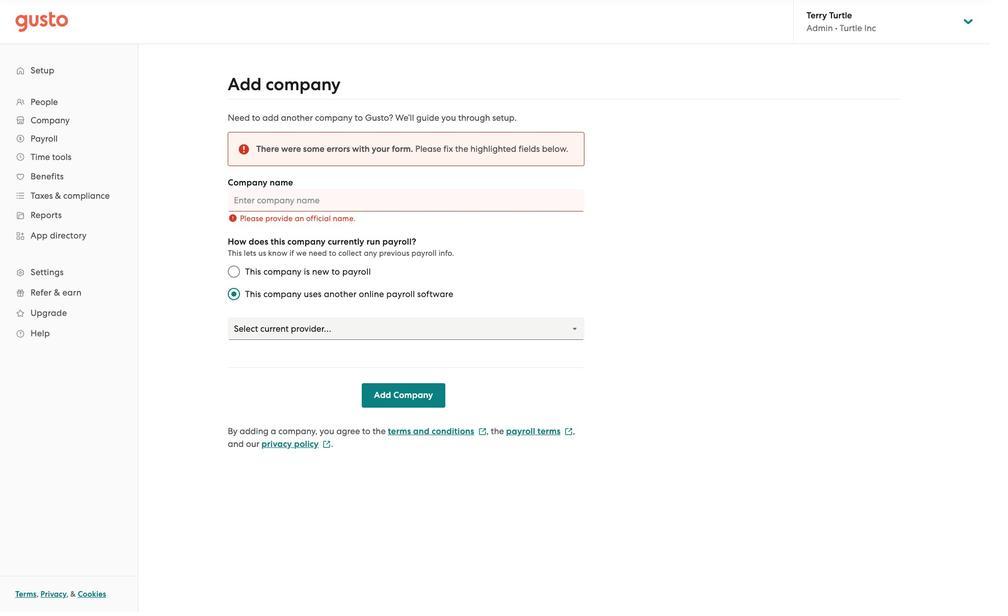 Task type: locate. For each thing, give the bounding box(es) containing it.
1 horizontal spatial the
[[455, 144, 469, 154]]

you
[[442, 113, 456, 123], [320, 426, 334, 436]]

, right payroll terms
[[573, 426, 575, 436]]

1 vertical spatial another
[[324, 289, 357, 299]]

time tools button
[[10, 148, 127, 166]]

to inside how does this company currently run payroll? this lets us know if we need to collect any previous payroll info.
[[329, 249, 337, 258]]

& inside dropdown button
[[55, 191, 61, 201]]

, the
[[487, 426, 504, 436]]

payroll terms link
[[506, 426, 573, 437]]

add inside button
[[374, 390, 391, 401]]

below.
[[542, 144, 569, 154]]

you up .
[[320, 426, 334, 436]]

this down lets
[[245, 267, 261, 277]]

if
[[290, 249, 294, 258]]

another right uses
[[324, 289, 357, 299]]

1 horizontal spatial add
[[374, 390, 391, 401]]

1 horizontal spatial you
[[442, 113, 456, 123]]

1 vertical spatial company
[[228, 177, 268, 188]]

to right new on the top left
[[332, 267, 340, 277]]

0 horizontal spatial add
[[228, 74, 262, 95]]

1 vertical spatial and
[[228, 439, 244, 449]]

there
[[256, 144, 279, 154]]

know
[[268, 249, 288, 258]]

you right guide
[[442, 113, 456, 123]]

another
[[281, 113, 313, 123], [324, 289, 357, 299]]

company inside dropdown button
[[31, 115, 70, 125]]

this inside how does this company currently run payroll? this lets us know if we need to collect any previous payroll info.
[[228, 249, 242, 258]]

info.
[[439, 249, 455, 258]]

refer & earn link
[[10, 283, 127, 302]]

1 horizontal spatial company
[[228, 177, 268, 188]]

we'll
[[396, 113, 414, 123]]

and inside , and our
[[228, 439, 244, 449]]

any
[[364, 249, 377, 258]]

taxes & compliance
[[31, 191, 110, 201]]

gusto?
[[365, 113, 393, 123]]

app
[[31, 230, 48, 241]]

0 horizontal spatial company
[[31, 115, 70, 125]]

1 horizontal spatial another
[[324, 289, 357, 299]]

the
[[455, 144, 469, 154], [373, 426, 386, 436], [491, 426, 504, 436]]

home image
[[15, 11, 68, 32]]

add company
[[228, 74, 341, 95]]

upgrade link
[[10, 304, 127, 322]]

the inside there were some errors with your form. please fix the highlighted fields below.
[[455, 144, 469, 154]]

name
[[270, 177, 293, 188]]

refer & earn
[[31, 288, 82, 298]]

there were some errors with your form. please fix the highlighted fields below.
[[256, 144, 569, 154]]

please up does
[[240, 214, 264, 223]]

opens in a new tab image right policy
[[323, 440, 331, 449]]

& for earn
[[54, 288, 60, 298]]

please provide an official name.
[[240, 214, 356, 223]]

payroll inside how does this company currently run payroll? this lets us know if we need to collect any previous payroll info.
[[412, 249, 437, 258]]

0 vertical spatial another
[[281, 113, 313, 123]]

this down how
[[228, 249, 242, 258]]

payroll?
[[383, 237, 417, 247]]

0 vertical spatial please
[[416, 144, 442, 154]]

please left fix
[[416, 144, 442, 154]]

to left the add
[[252, 113, 260, 123]]

add company
[[374, 390, 433, 401]]

opens in a new tab image
[[479, 428, 487, 436], [323, 440, 331, 449]]

turtle right •
[[840, 23, 863, 33]]

compliance
[[63, 191, 110, 201]]

this
[[271, 237, 285, 247]]

adding
[[240, 426, 269, 436]]

the left payroll terms
[[491, 426, 504, 436]]

1 vertical spatial opens in a new tab image
[[323, 440, 331, 449]]

0 horizontal spatial another
[[281, 113, 313, 123]]

0 vertical spatial company
[[31, 115, 70, 125]]

company up terms and conditions
[[394, 390, 433, 401]]

turtle
[[830, 10, 853, 21], [840, 23, 863, 33]]

1 horizontal spatial please
[[416, 144, 442, 154]]

Company name field
[[228, 189, 585, 212]]

and down by
[[228, 439, 244, 449]]

terry
[[807, 10, 828, 21]]

0 vertical spatial and
[[413, 426, 430, 437]]

company left uses
[[264, 289, 302, 299]]

to left the gusto?
[[355, 113, 363, 123]]

0 vertical spatial you
[[442, 113, 456, 123]]

company up the add
[[266, 74, 341, 95]]

2 vertical spatial &
[[70, 590, 76, 599]]

This company uses another online payroll software radio
[[223, 283, 245, 305]]

2 horizontal spatial company
[[394, 390, 433, 401]]

benefits link
[[10, 167, 127, 186]]

directory
[[50, 230, 87, 241]]

,
[[487, 426, 489, 436], [573, 426, 575, 436], [37, 590, 39, 599], [66, 590, 69, 599]]

by
[[228, 426, 238, 436]]

this
[[228, 249, 242, 258], [245, 267, 261, 277], [245, 289, 261, 299]]

0 horizontal spatial the
[[373, 426, 386, 436]]

company
[[31, 115, 70, 125], [228, 177, 268, 188], [394, 390, 433, 401]]

1 horizontal spatial opens in a new tab image
[[479, 428, 487, 436]]

an
[[295, 214, 304, 223]]

and
[[413, 426, 430, 437], [228, 439, 244, 449]]

the right agree
[[373, 426, 386, 436]]

company down "know"
[[264, 267, 302, 277]]

please
[[416, 144, 442, 154], [240, 214, 264, 223]]

add up , and our
[[374, 390, 391, 401]]

company down people on the top left
[[31, 115, 70, 125]]

opens in a new tab image inside the terms and conditions link
[[479, 428, 487, 436]]

setup.
[[493, 113, 517, 123]]

official
[[306, 214, 331, 223]]

to right need
[[329, 249, 337, 258]]

1 horizontal spatial and
[[413, 426, 430, 437]]

&
[[55, 191, 61, 201], [54, 288, 60, 298], [70, 590, 76, 599]]

0 horizontal spatial terms
[[388, 426, 411, 437]]

add
[[228, 74, 262, 95], [374, 390, 391, 401]]

time
[[31, 152, 50, 162]]

opens in a new tab image inside privacy policy link
[[323, 440, 331, 449]]

0 horizontal spatial opens in a new tab image
[[323, 440, 331, 449]]

need
[[309, 249, 327, 258]]

help
[[31, 328, 50, 339]]

this down this company is new to payroll radio
[[245, 289, 261, 299]]

setup
[[31, 65, 54, 75]]

& left earn on the left top
[[54, 288, 60, 298]]

, inside , and our
[[573, 426, 575, 436]]

payroll left info.
[[412, 249, 437, 258]]

setup link
[[10, 61, 127, 80]]

0 horizontal spatial and
[[228, 439, 244, 449]]

0 vertical spatial opens in a new tab image
[[479, 428, 487, 436]]

opens in a new tab image
[[565, 428, 573, 436]]

0 vertical spatial add
[[228, 74, 262, 95]]

terms
[[15, 590, 37, 599]]

tools
[[52, 152, 71, 162]]

to
[[252, 113, 260, 123], [355, 113, 363, 123], [329, 249, 337, 258], [332, 267, 340, 277], [362, 426, 371, 436]]

1 vertical spatial please
[[240, 214, 264, 223]]

provide
[[266, 214, 293, 223]]

list
[[0, 93, 138, 344]]

2 terms from the left
[[538, 426, 561, 437]]

opens in a new tab image right the conditions on the bottom of page
[[479, 428, 487, 436]]

& left cookies button
[[70, 590, 76, 599]]

need
[[228, 113, 250, 123]]

1 horizontal spatial terms
[[538, 426, 561, 437]]

This company is new to payroll radio
[[223, 261, 245, 283]]

company for company name
[[228, 177, 268, 188]]

add up need
[[228, 74, 262, 95]]

opens in a new tab image for privacy policy
[[323, 440, 331, 449]]

app directory link
[[10, 226, 127, 245]]

company left name at left top
[[228, 177, 268, 188]]

terms down add company button
[[388, 426, 411, 437]]

currently
[[328, 237, 365, 247]]

through
[[458, 113, 491, 123]]

turtle up •
[[830, 10, 853, 21]]

1 vertical spatial &
[[54, 288, 60, 298]]

the right fix
[[455, 144, 469, 154]]

is
[[304, 267, 310, 277]]

form.
[[392, 144, 413, 154]]

company up "we"
[[288, 237, 326, 247]]

2 vertical spatial this
[[245, 289, 261, 299]]

cookies
[[78, 590, 106, 599]]

1 vertical spatial this
[[245, 267, 261, 277]]

and for our
[[228, 439, 244, 449]]

1 vertical spatial turtle
[[840, 23, 863, 33]]

2 vertical spatial company
[[394, 390, 433, 401]]

another right the add
[[281, 113, 313, 123]]

terms left opens in a new tab icon at the right
[[538, 426, 561, 437]]

1 vertical spatial you
[[320, 426, 334, 436]]

and left the conditions on the bottom of page
[[413, 426, 430, 437]]

1 vertical spatial add
[[374, 390, 391, 401]]

people
[[31, 97, 58, 107]]

add for add company
[[228, 74, 262, 95]]

your
[[372, 144, 390, 154]]

company for this company is new to payroll
[[264, 267, 302, 277]]

company for this company uses another online payroll software
[[264, 289, 302, 299]]

fix
[[444, 144, 453, 154]]

0 vertical spatial &
[[55, 191, 61, 201]]

& right taxes
[[55, 191, 61, 201]]

0 vertical spatial this
[[228, 249, 242, 258]]

terms link
[[15, 590, 37, 599]]



Task type: vqa. For each thing, say whether or not it's contained in the screenshot.
some
yes



Task type: describe. For each thing, give the bounding box(es) containing it.
previous
[[379, 249, 410, 258]]

we
[[296, 249, 307, 258]]

0 vertical spatial turtle
[[830, 10, 853, 21]]

earn
[[62, 288, 82, 298]]

us
[[258, 249, 266, 258]]

terms , privacy , & cookies
[[15, 590, 106, 599]]

guide
[[417, 113, 440, 123]]

cookies button
[[78, 588, 106, 601]]

privacy policy
[[262, 439, 319, 450]]

refer
[[31, 288, 52, 298]]

payroll button
[[10, 130, 127, 148]]

software
[[417, 289, 454, 299]]

time tools
[[31, 152, 71, 162]]

company up "errors"
[[315, 113, 353, 123]]

opens in a new tab image for terms and conditions
[[479, 428, 487, 436]]

payroll
[[31, 134, 58, 144]]

company,
[[279, 426, 318, 436]]

with
[[352, 144, 370, 154]]

another for company
[[281, 113, 313, 123]]

inc
[[865, 23, 877, 33]]

this for this company uses another online payroll software
[[245, 289, 261, 299]]

how
[[228, 237, 247, 247]]

conditions
[[432, 426, 475, 437]]

settings
[[31, 267, 64, 277]]

admin
[[807, 23, 833, 33]]

online
[[359, 289, 384, 299]]

this company is new to payroll
[[245, 267, 371, 277]]

taxes & compliance button
[[10, 187, 127, 205]]

terms and conditions
[[388, 426, 475, 437]]

upgrade
[[31, 308, 67, 318]]

add company button
[[362, 383, 446, 408]]

does
[[249, 237, 269, 247]]

gusto navigation element
[[0, 44, 138, 360]]

people button
[[10, 93, 127, 111]]

to right agree
[[362, 426, 371, 436]]

privacy policy link
[[262, 439, 331, 450]]

by adding a company, you agree to the
[[228, 426, 386, 436]]

highlighted
[[471, 144, 517, 154]]

, right the conditions on the bottom of page
[[487, 426, 489, 436]]

company inside button
[[394, 390, 433, 401]]

2 horizontal spatial the
[[491, 426, 504, 436]]

add
[[263, 113, 279, 123]]

company name
[[228, 177, 293, 188]]

lets
[[244, 249, 257, 258]]

reports
[[31, 210, 62, 220]]

, left privacy
[[37, 590, 39, 599]]

fields
[[519, 144, 540, 154]]

company for add company
[[266, 74, 341, 95]]

payroll terms
[[506, 426, 561, 437]]

this company uses another online payroll software
[[245, 289, 454, 299]]

privacy
[[262, 439, 292, 450]]

how does this company currently run payroll? this lets us know if we need to collect any previous payroll info.
[[228, 237, 455, 258]]

company button
[[10, 111, 127, 130]]

and for conditions
[[413, 426, 430, 437]]

need to add another company to gusto? we'll guide you through setup.
[[228, 113, 517, 123]]

agree
[[337, 426, 360, 436]]

our
[[246, 439, 260, 449]]

, left cookies button
[[66, 590, 69, 599]]

benefits
[[31, 171, 64, 182]]

terms and conditions link
[[388, 426, 487, 437]]

taxes
[[31, 191, 53, 201]]

help link
[[10, 324, 127, 343]]

new
[[312, 267, 330, 277]]

run
[[367, 237, 381, 247]]

please inside there were some errors with your form. please fix the highlighted fields below.
[[416, 144, 442, 154]]

reports link
[[10, 206, 127, 224]]

another for online
[[324, 289, 357, 299]]

collect
[[339, 249, 362, 258]]

company for company
[[31, 115, 70, 125]]

were
[[281, 144, 301, 154]]

1 terms from the left
[[388, 426, 411, 437]]

0 horizontal spatial please
[[240, 214, 264, 223]]

payroll right online
[[387, 289, 415, 299]]

, and our
[[228, 426, 575, 449]]

uses
[[304, 289, 322, 299]]

this for this company is new to payroll
[[245, 267, 261, 277]]

privacy link
[[41, 590, 66, 599]]

some
[[303, 144, 325, 154]]

a
[[271, 426, 276, 436]]

payroll down the collect
[[342, 267, 371, 277]]

name.
[[333, 214, 356, 223]]

add for add company
[[374, 390, 391, 401]]

list containing people
[[0, 93, 138, 344]]

.
[[331, 439, 333, 449]]

•
[[836, 23, 838, 33]]

terry turtle admin • turtle inc
[[807, 10, 877, 33]]

company inside how does this company currently run payroll? this lets us know if we need to collect any previous payroll info.
[[288, 237, 326, 247]]

payroll right , the on the bottom of page
[[506, 426, 536, 437]]

& for compliance
[[55, 191, 61, 201]]

errors
[[327, 144, 350, 154]]

0 horizontal spatial you
[[320, 426, 334, 436]]

app directory
[[31, 230, 87, 241]]



